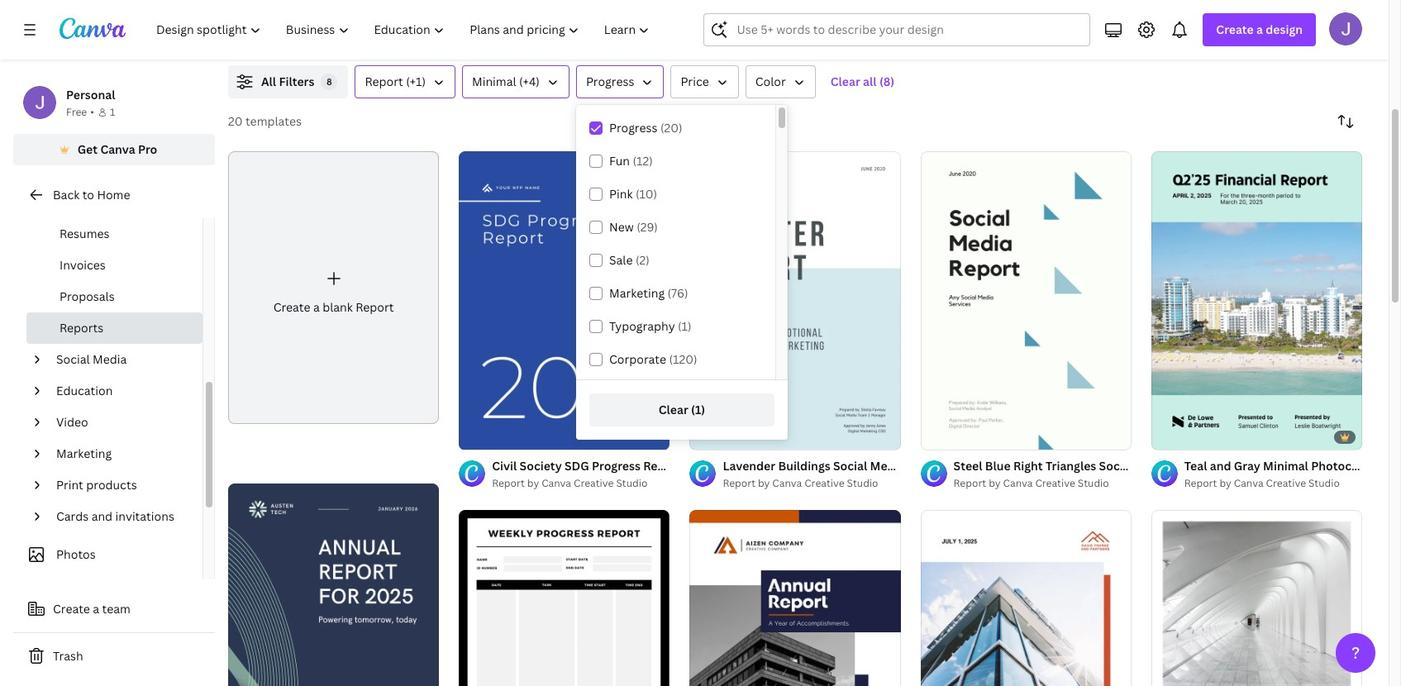 Task type: locate. For each thing, give the bounding box(es) containing it.
resumes
[[60, 226, 110, 241]]

clear inside button
[[831, 74, 860, 89]]

a left blank
[[313, 299, 320, 315]]

1 vertical spatial and
[[91, 508, 113, 524]]

photos link
[[23, 539, 193, 570]]

1 horizontal spatial minimal
[[1263, 458, 1309, 474]]

a for blank
[[313, 299, 320, 315]]

2 horizontal spatial media
[[1136, 458, 1171, 474]]

team
[[102, 601, 131, 617]]

a for team
[[93, 601, 99, 617]]

a inside create a design dropdown button
[[1257, 21, 1263, 37]]

creative inside steel blue right triangles social media report report by canva creative studio
[[1035, 476, 1076, 490]]

1 vertical spatial progress
[[609, 120, 658, 136]]

creative
[[574, 476, 614, 490], [805, 476, 845, 490], [1035, 476, 1076, 490], [1266, 476, 1306, 490]]

of left 10
[[939, 430, 948, 442]]

creative inside lavender buildings social media report report by canva creative studio
[[805, 476, 845, 490]]

1 vertical spatial create
[[273, 299, 310, 315]]

(10)
[[636, 186, 657, 202]]

teal and gray minimal photocentric fin report by canva creative studio
[[1185, 458, 1401, 490]]

create a team
[[53, 601, 131, 617]]

progress for progress
[[586, 74, 634, 89]]

of
[[939, 430, 948, 442], [1170, 430, 1179, 442]]

1 horizontal spatial of
[[1170, 430, 1179, 442]]

lavender buildings social media report image
[[690, 151, 901, 450]]

marketing for marketing
[[56, 446, 112, 461]]

2 studio from the left
[[847, 476, 878, 490]]

2 horizontal spatial create
[[1216, 21, 1254, 37]]

studio inside lavender buildings social media report report by canva creative studio
[[847, 476, 878, 490]]

steel
[[954, 458, 983, 474]]

sale
[[609, 252, 633, 268]]

products
[[86, 477, 137, 493]]

orange and gray simple corporate (light) marketing report report image
[[921, 510, 1132, 686]]

photocentric
[[1311, 458, 1385, 474]]

get
[[77, 141, 98, 157]]

(1) for clear (1)
[[691, 402, 705, 418]]

progress up fun (12) at the left of the page
[[609, 120, 658, 136]]

new
[[609, 219, 634, 235]]

free •
[[66, 105, 94, 119]]

clear all (8)
[[831, 74, 895, 89]]

canva inside teal and gray minimal photocentric fin report by canva creative studio
[[1234, 476, 1264, 490]]

lavender buildings social media report link
[[723, 457, 946, 475]]

photos
[[56, 546, 96, 562]]

fun (12)
[[609, 153, 653, 169]]

3 studio from the left
[[1078, 476, 1109, 490]]

1 for steel
[[932, 430, 937, 442]]

blue
[[985, 458, 1011, 474]]

0 vertical spatial (1)
[[678, 318, 692, 334]]

create left team
[[53, 601, 90, 617]]

and inside teal and gray minimal photocentric fin report by canva creative studio
[[1210, 458, 1231, 474]]

4 by from the left
[[1220, 476, 1232, 490]]

1 horizontal spatial and
[[1210, 458, 1231, 474]]

1 horizontal spatial media
[[870, 458, 905, 474]]

0 vertical spatial a
[[1257, 21, 1263, 37]]

marketing
[[609, 285, 665, 301], [56, 446, 112, 461]]

a
[[1257, 21, 1263, 37], [313, 299, 320, 315], [93, 601, 99, 617]]

1 horizontal spatial create
[[273, 299, 310, 315]]

2 horizontal spatial 1
[[1163, 430, 1168, 442]]

13
[[1181, 430, 1192, 442]]

canva
[[100, 141, 135, 157], [542, 476, 571, 490], [772, 476, 802, 490], [1003, 476, 1033, 490], [1234, 476, 1264, 490]]

1 horizontal spatial a
[[313, 299, 320, 315]]

media inside lavender buildings social media report report by canva creative studio
[[870, 458, 905, 474]]

civil society sdg progress report in blue white simple and minimal style image
[[459, 151, 670, 450]]

reports
[[60, 320, 104, 336]]

a inside create a team button
[[93, 601, 99, 617]]

media up education link
[[93, 351, 127, 367]]

social media
[[56, 351, 127, 367]]

(+1)
[[406, 74, 426, 89]]

typography
[[609, 318, 675, 334]]

create inside button
[[53, 601, 90, 617]]

1 horizontal spatial marketing
[[609, 285, 665, 301]]

clear down (120)
[[659, 402, 689, 418]]

media inside steel blue right triangles social media report report by canva creative studio
[[1136, 458, 1171, 474]]

1 vertical spatial marketing
[[56, 446, 112, 461]]

10
[[951, 430, 962, 442]]

all
[[261, 74, 276, 89]]

a inside create a blank report element
[[313, 299, 320, 315]]

social inside steel blue right triangles social media report report by canva creative studio
[[1099, 458, 1133, 474]]

2 of from the left
[[1170, 430, 1179, 442]]

gray
[[1234, 458, 1261, 474]]

8 filter options selected element
[[321, 74, 338, 90]]

teal and gray minimal photocentric financial report report image
[[1152, 151, 1363, 450]]

Search search field
[[737, 14, 1080, 45]]

a left team
[[93, 601, 99, 617]]

personal
[[66, 87, 115, 103]]

minimal left (+4) at left top
[[472, 74, 516, 89]]

1 horizontal spatial social
[[833, 458, 867, 474]]

2 vertical spatial create
[[53, 601, 90, 617]]

0 horizontal spatial of
[[939, 430, 948, 442]]

0 vertical spatial progress
[[586, 74, 634, 89]]

2 report by canva creative studio link from the left
[[723, 475, 901, 492]]

and
[[1210, 458, 1231, 474], [91, 508, 113, 524]]

minimalist annual report image
[[690, 510, 901, 686]]

1 horizontal spatial clear
[[831, 74, 860, 89]]

None search field
[[704, 13, 1091, 46]]

(1) up (120)
[[678, 318, 692, 334]]

clear for clear (1)
[[659, 402, 689, 418]]

triangles
[[1046, 458, 1097, 474]]

marketing link
[[50, 438, 193, 470]]

0 horizontal spatial marketing
[[56, 446, 112, 461]]

4 creative from the left
[[1266, 476, 1306, 490]]

social down reports
[[56, 351, 90, 367]]

3 report by canva creative studio link from the left
[[954, 475, 1132, 492]]

create left design
[[1216, 21, 1254, 37]]

1 vertical spatial minimal
[[1263, 458, 1309, 474]]

of for teal and gray minimal photocentric fin
[[1170, 430, 1179, 442]]

new (29)
[[609, 219, 658, 235]]

by inside lavender buildings social media report report by canva creative studio
[[758, 476, 770, 490]]

progress up progress (20)
[[586, 74, 634, 89]]

dark blue and green abstract tech general report image
[[228, 484, 439, 686]]

a for design
[[1257, 21, 1263, 37]]

0 vertical spatial create
[[1216, 21, 1254, 37]]

0 horizontal spatial and
[[91, 508, 113, 524]]

(29)
[[637, 219, 658, 235]]

a left design
[[1257, 21, 1263, 37]]

creative inside teal and gray minimal photocentric fin report by canva creative studio
[[1266, 476, 1306, 490]]

1 vertical spatial (1)
[[691, 402, 705, 418]]

cards and invitations link
[[50, 501, 193, 532]]

pro
[[138, 141, 157, 157]]

report by canva creative studio link
[[492, 475, 670, 492], [723, 475, 901, 492], [954, 475, 1132, 492], [1185, 475, 1363, 492]]

3 creative from the left
[[1035, 476, 1076, 490]]

(20)
[[661, 120, 683, 136]]

progress (20)
[[609, 120, 683, 136]]

create inside dropdown button
[[1216, 21, 1254, 37]]

progress
[[586, 74, 634, 89], [609, 120, 658, 136]]

proposals
[[60, 289, 115, 304]]

invoices link
[[26, 250, 203, 281]]

filters
[[279, 74, 315, 89]]

cards
[[56, 508, 89, 524]]

marketing inside 'link'
[[56, 446, 112, 461]]

1 left '13'
[[1163, 430, 1168, 442]]

2 horizontal spatial social
[[1099, 458, 1133, 474]]

social media link
[[50, 344, 193, 375]]

20
[[228, 113, 243, 129]]

of inside 1 of 10 link
[[939, 430, 948, 442]]

2 vertical spatial a
[[93, 601, 99, 617]]

price
[[681, 74, 709, 89]]

and right cards
[[91, 508, 113, 524]]

0 vertical spatial and
[[1210, 458, 1231, 474]]

(1) inside 'button'
[[691, 402, 705, 418]]

0 horizontal spatial create
[[53, 601, 90, 617]]

report by canva creative studio link for steel
[[954, 475, 1132, 492]]

report
[[365, 74, 403, 89], [356, 299, 394, 315], [908, 458, 946, 474], [1174, 458, 1212, 474], [492, 476, 525, 490], [723, 476, 756, 490], [954, 476, 987, 490], [1185, 476, 1217, 490]]

1
[[110, 105, 115, 119], [932, 430, 937, 442], [1163, 430, 1168, 442]]

and right teal
[[1210, 458, 1231, 474]]

(120)
[[669, 351, 697, 367]]

•
[[90, 105, 94, 119]]

steel blue right triangles social media report image
[[921, 151, 1132, 450]]

all
[[863, 74, 877, 89]]

progress for progress (20)
[[609, 120, 658, 136]]

1 left 10
[[932, 430, 937, 442]]

1 horizontal spatial 1
[[932, 430, 937, 442]]

clear left "all"
[[831, 74, 860, 89]]

marketing down "video"
[[56, 446, 112, 461]]

social right buildings
[[833, 458, 867, 474]]

minimal
[[472, 74, 516, 89], [1263, 458, 1309, 474]]

corporate
[[609, 351, 666, 367]]

1 vertical spatial clear
[[659, 402, 689, 418]]

1 vertical spatial a
[[313, 299, 320, 315]]

report templates image
[[1010, 0, 1363, 45], [1113, 0, 1259, 16]]

(1) down (120)
[[691, 402, 705, 418]]

create a team button
[[13, 593, 215, 626]]

0 vertical spatial marketing
[[609, 285, 665, 301]]

minimal right gray
[[1263, 458, 1309, 474]]

report inside button
[[365, 74, 403, 89]]

of inside 1 of 13 link
[[1170, 430, 1179, 442]]

2 creative from the left
[[805, 476, 845, 490]]

1 creative from the left
[[574, 476, 614, 490]]

0 horizontal spatial clear
[[659, 402, 689, 418]]

progress button
[[576, 65, 664, 98]]

2 horizontal spatial a
[[1257, 21, 1263, 37]]

4 studio from the left
[[1309, 476, 1340, 490]]

0 horizontal spatial minimal
[[472, 74, 516, 89]]

2 by from the left
[[758, 476, 770, 490]]

1 of from the left
[[939, 430, 948, 442]]

right
[[1014, 458, 1043, 474]]

0 vertical spatial clear
[[831, 74, 860, 89]]

create left blank
[[273, 299, 310, 315]]

creative inside 'link'
[[574, 476, 614, 490]]

media left steel
[[870, 458, 905, 474]]

1 for teal
[[1163, 430, 1168, 442]]

0 vertical spatial minimal
[[472, 74, 516, 89]]

progress inside button
[[586, 74, 634, 89]]

clear inside 'button'
[[659, 402, 689, 418]]

minimal (+4)
[[472, 74, 540, 89]]

of left '13'
[[1170, 430, 1179, 442]]

marketing for marketing (76)
[[609, 285, 665, 301]]

and for teal
[[1210, 458, 1231, 474]]

social right triangles on the bottom
[[1099, 458, 1133, 474]]

1 right •
[[110, 105, 115, 119]]

marketing up typography at the top of page
[[609, 285, 665, 301]]

media down 1 of 13
[[1136, 458, 1171, 474]]

cards and invitations
[[56, 508, 174, 524]]

blank
[[323, 299, 353, 315]]

3 by from the left
[[989, 476, 1001, 490]]

4 report by canva creative studio link from the left
[[1185, 475, 1363, 492]]

clear (1) button
[[589, 394, 775, 427]]

0 horizontal spatial a
[[93, 601, 99, 617]]



Task type: vqa. For each thing, say whether or not it's contained in the screenshot.


Task type: describe. For each thing, give the bounding box(es) containing it.
of for steel blue right triangles social media report
[[939, 430, 948, 442]]

create for create a design
[[1216, 21, 1254, 37]]

minimal (+4) button
[[462, 65, 570, 98]]

clear for clear all (8)
[[831, 74, 860, 89]]

get canva pro
[[77, 141, 157, 157]]

lavender
[[723, 458, 776, 474]]

and for cards
[[91, 508, 113, 524]]

create a design
[[1216, 21, 1303, 37]]

0 horizontal spatial media
[[93, 351, 127, 367]]

buildings
[[778, 458, 831, 474]]

by inside teal and gray minimal photocentric fin report by canva creative studio
[[1220, 476, 1232, 490]]

1 studio from the left
[[616, 476, 648, 490]]

typography (1)
[[609, 318, 692, 334]]

teal
[[1185, 458, 1207, 474]]

Sort by button
[[1329, 105, 1363, 138]]

pink
[[609, 186, 633, 202]]

20 templates
[[228, 113, 302, 129]]

clear all (8) button
[[822, 65, 903, 98]]

(2)
[[636, 252, 650, 268]]

minimal inside 'button'
[[472, 74, 516, 89]]

sale (2)
[[609, 252, 650, 268]]

(8)
[[880, 74, 895, 89]]

teal and gray minimal photocentric fin link
[[1185, 457, 1401, 475]]

color
[[755, 74, 786, 89]]

home
[[97, 187, 130, 203]]

education link
[[50, 375, 193, 407]]

invoices
[[60, 257, 106, 273]]

create a design button
[[1203, 13, 1316, 46]]

free
[[66, 105, 87, 119]]

0 horizontal spatial social
[[56, 351, 90, 367]]

1 of 13
[[1163, 430, 1192, 442]]

report by canva creative studio link for lavender
[[723, 475, 901, 492]]

templates
[[245, 113, 302, 129]]

(76)
[[668, 285, 688, 301]]

trash
[[53, 648, 83, 664]]

8
[[327, 75, 332, 88]]

0 horizontal spatial 1
[[110, 105, 115, 119]]

proposals link
[[26, 281, 203, 313]]

report by canva creative studio link for teal
[[1185, 475, 1363, 492]]

color button
[[745, 65, 816, 98]]

marketing (76)
[[609, 285, 688, 301]]

(12)
[[633, 153, 653, 169]]

1 of 13 link
[[1152, 151, 1363, 450]]

all filters
[[261, 74, 315, 89]]

print
[[56, 477, 83, 493]]

studio inside steel blue right triangles social media report report by canva creative studio
[[1078, 476, 1109, 490]]

design
[[1266, 21, 1303, 37]]

fun
[[609, 153, 630, 169]]

lavender buildings social media report report by canva creative studio
[[723, 458, 946, 490]]

canva inside lavender buildings social media report report by canva creative studio
[[772, 476, 802, 490]]

red and gray minimal photocentric sales report report image
[[1152, 510, 1363, 686]]

price button
[[671, 65, 739, 98]]

video
[[56, 414, 88, 430]]

canva inside 'button'
[[100, 141, 135, 157]]

back to home link
[[13, 179, 215, 212]]

jacob simon image
[[1329, 12, 1363, 45]]

trash link
[[13, 640, 215, 673]]

pink (10)
[[609, 186, 657, 202]]

1 of 10
[[932, 430, 962, 442]]

report (+1)
[[365, 74, 426, 89]]

fin
[[1388, 458, 1401, 474]]

report (+1) button
[[355, 65, 456, 98]]

education
[[56, 383, 113, 399]]

report inside teal and gray minimal photocentric fin report by canva creative studio
[[1185, 476, 1217, 490]]

black & white simple weekly report image
[[459, 510, 670, 686]]

create a blank report element
[[228, 151, 439, 424]]

steel blue right triangles social media report report by canva creative studio
[[954, 458, 1212, 490]]

top level navigation element
[[146, 13, 664, 46]]

resumes link
[[26, 218, 203, 250]]

get canva pro button
[[13, 134, 215, 165]]

social inside lavender buildings social media report report by canva creative studio
[[833, 458, 867, 474]]

(1) for typography (1)
[[678, 318, 692, 334]]

minimal inside teal and gray minimal photocentric fin report by canva creative studio
[[1263, 458, 1309, 474]]

to
[[82, 187, 94, 203]]

back
[[53, 187, 80, 203]]

corporate (120)
[[609, 351, 697, 367]]

steel blue right triangles social media report link
[[954, 457, 1212, 475]]

create for create a blank report
[[273, 299, 310, 315]]

create for create a team
[[53, 601, 90, 617]]

clear (1)
[[659, 402, 705, 418]]

video link
[[50, 407, 193, 438]]

1 report by canva creative studio link from the left
[[492, 475, 670, 492]]

canva inside steel blue right triangles social media report report by canva creative studio
[[1003, 476, 1033, 490]]

1 by from the left
[[527, 476, 539, 490]]

invitations
[[115, 508, 174, 524]]

1 report templates image from the left
[[1010, 0, 1363, 45]]

report by canva creative studio
[[492, 476, 648, 490]]

create a blank report
[[273, 299, 394, 315]]

print products link
[[50, 470, 193, 501]]

2 report templates image from the left
[[1113, 0, 1259, 16]]

by inside steel blue right triangles social media report report by canva creative studio
[[989, 476, 1001, 490]]

print products
[[56, 477, 137, 493]]

studio inside teal and gray minimal photocentric fin report by canva creative studio
[[1309, 476, 1340, 490]]

(+4)
[[519, 74, 540, 89]]

back to home
[[53, 187, 130, 203]]



